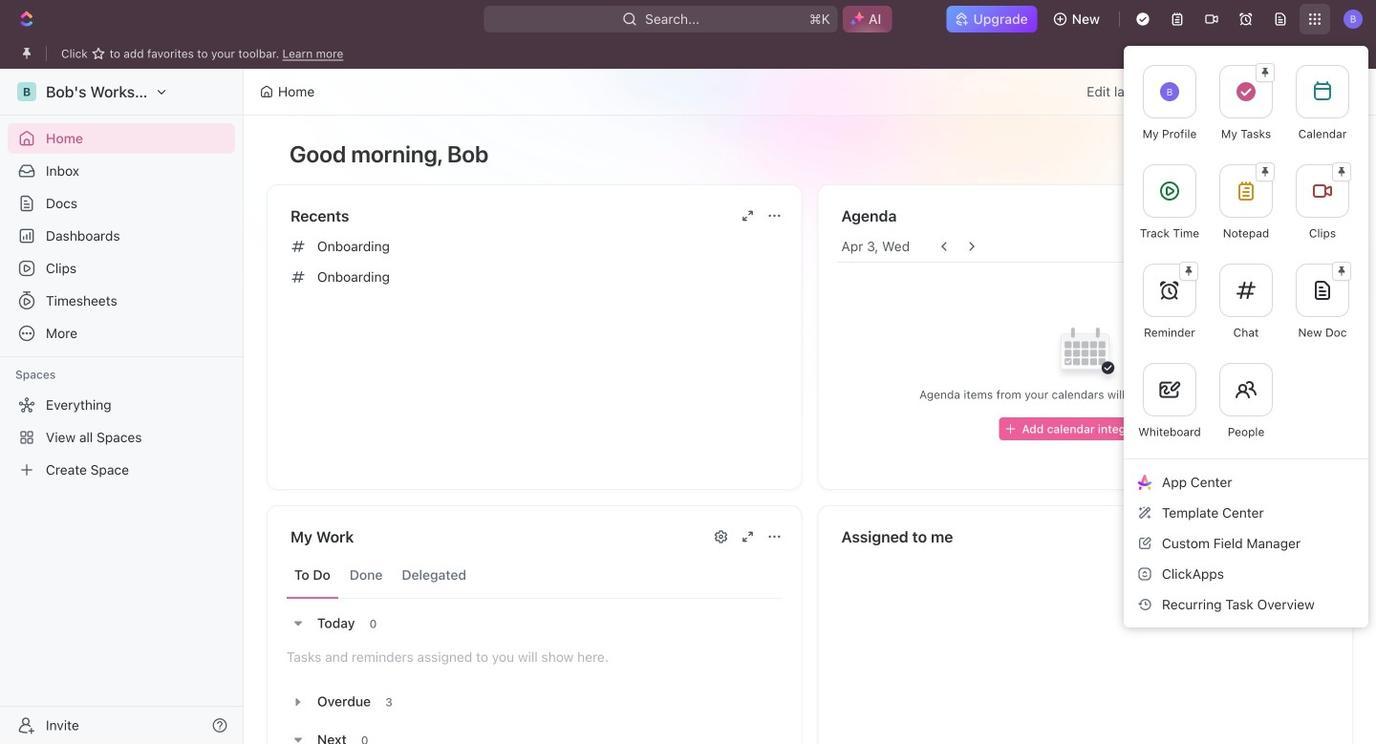 Task type: vqa. For each thing, say whether or not it's contained in the screenshot.
tree in the the sidebar 'Navigation'
yes



Task type: describe. For each thing, give the bounding box(es) containing it.
sidebar navigation
[[0, 69, 244, 744]]



Task type: locate. For each thing, give the bounding box(es) containing it.
tree inside sidebar navigation
[[8, 390, 235, 485]]

tab list
[[287, 552, 782, 599]]

tree
[[8, 390, 235, 485]]



